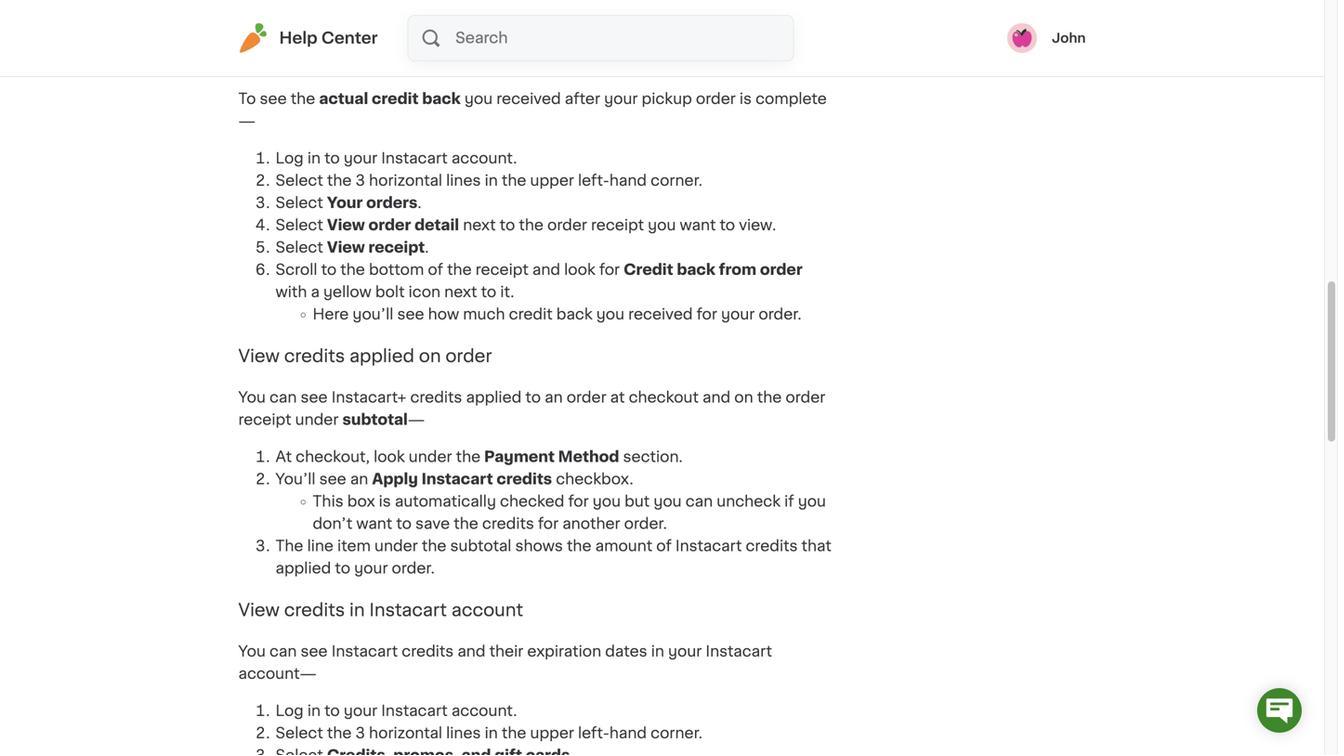 Task type: locate. For each thing, give the bounding box(es) containing it.
0 vertical spatial back
[[422, 92, 461, 106]]

horizontal for log in to your instacart account. select the 3 horizontal lines in the upper left-hand corner.
[[369, 726, 442, 741]]

order. inside log in to your instacart account. select the 3 horizontal lines in the upper left-hand corner. select your orders . select view order detail next to the order receipt you want to view. select view receipt . scroll to the bottom of the receipt and look for credit back from order with a yellow bolt icon next to it. here you'll see how much credit back you received for your order.
[[759, 307, 802, 322]]

2 vertical spatial on
[[734, 390, 753, 405]]

look
[[564, 263, 596, 277], [374, 450, 405, 465]]

— down "to"
[[238, 114, 255, 129]]

item left price.
[[662, 32, 695, 47]]

upper
[[530, 173, 574, 188], [530, 726, 574, 741]]

of
[[342, 10, 357, 25], [428, 263, 443, 277], [656, 539, 672, 554]]

applied
[[349, 347, 414, 365], [466, 390, 522, 405], [276, 561, 331, 576]]

view
[[327, 218, 365, 233], [327, 240, 365, 255], [238, 347, 280, 365], [238, 602, 280, 619]]

in down you can see instacart credits and their expiration dates in your instacart account—
[[485, 726, 498, 741]]

select inside log in to your instacart account. select the 3 horizontal lines in the upper left-hand corner.
[[276, 726, 323, 741]]

the
[[291, 92, 315, 106], [327, 173, 352, 188], [502, 173, 526, 188], [519, 218, 544, 233], [340, 263, 365, 277], [447, 263, 472, 277], [757, 390, 782, 405], [456, 450, 481, 465], [454, 517, 478, 532], [422, 539, 446, 554], [567, 539, 592, 554], [327, 726, 352, 741], [502, 726, 526, 741]]

1 vertical spatial applied
[[466, 390, 522, 405]]

log in to your instacart account. select the 3 horizontal lines in the upper left-hand corner.
[[276, 704, 703, 741]]

credits
[[284, 347, 345, 365], [410, 390, 462, 405], [497, 472, 552, 487], [482, 517, 534, 532], [746, 539, 798, 554], [284, 602, 345, 619], [402, 645, 454, 659]]

1 vertical spatial log
[[276, 704, 304, 719]]

from inside log in to your instacart account. select the 3 horizontal lines in the upper left-hand corner. select your orders . select view order detail next to the order receipt you want to view. select view receipt . scroll to the bottom of the receipt and look for credit back from order with a yellow bolt icon next to it. here you'll see how much credit back you received for your order.
[[719, 263, 757, 277]]

look up apply
[[374, 450, 405, 465]]

3 inside log in to your instacart account. select the 3 horizontal lines in the upper left-hand corner.
[[356, 726, 365, 741]]

is left complete
[[740, 92, 752, 106]]

.
[[418, 196, 422, 211], [425, 240, 429, 255]]

3 select from the top
[[276, 218, 323, 233]]

0 horizontal spatial received
[[497, 92, 561, 106]]

save
[[415, 517, 450, 532]]

receipt up at on the bottom left of the page
[[238, 413, 291, 428]]

subtotal down the instacart+
[[342, 413, 408, 428]]

can for you can see instacart+ credits applied to an order at checkout and on the order receipt under
[[269, 390, 297, 405]]

john
[[1052, 32, 1086, 45]]

receipt up credit
[[591, 218, 644, 233]]

item inside the 'at checkout, look under the payment method section. you'll see an apply instacart credits checkbox. this box is automatically checked for you but you can uncheck if you don't want to save the credits for another order. the line item under the subtotal shows the amount of instacart credits that applied to your order.'
[[337, 539, 371, 554]]

hand down pickup
[[610, 173, 647, 188]]

corner. inside log in to your instacart account. select the 3 horizontal lines in the upper left-hand corner. select your orders . select view order detail next to the order receipt you want to view. select view receipt . scroll to the bottom of the receipt and look for credit back from order with a yellow bolt icon next to it. here you'll see how much credit back you received for your order.
[[651, 173, 703, 188]]

complete
[[756, 92, 827, 106]]

an down price
[[411, 54, 429, 69]]

instacart inside log in to your instacart account. select the 3 horizontal lines in the upper left-hand corner. select your orders . select view order detail next to the order receipt you want to view. select view receipt . scroll to the bottom of the receipt and look for credit back from order with a yellow bolt icon next to it. here you'll see how much credit back you received for your order.
[[381, 151, 448, 166]]

order
[[696, 92, 736, 106], [368, 218, 411, 233], [547, 218, 587, 233], [760, 263, 803, 277], [445, 347, 492, 365], [567, 390, 606, 405], [786, 390, 826, 405]]

corner. for log in to your instacart account. select the 3 horizontal lines in the upper left-hand corner.
[[651, 726, 703, 741]]

see down checkout,
[[319, 472, 346, 487]]

from
[[543, 32, 578, 47], [719, 263, 757, 277]]

2 lines from the top
[[446, 726, 481, 741]]

0 horizontal spatial on
[[388, 54, 407, 69]]

1 vertical spatial —
[[408, 413, 425, 428]]

applied down you'll
[[349, 347, 414, 365]]

applied up the payment
[[466, 390, 522, 405]]

icon
[[409, 285, 441, 300]]

upper inside log in to your instacart account. select the 3 horizontal lines in the upper left-hand corner.
[[530, 726, 574, 741]]

0 vertical spatial under
[[295, 413, 339, 428]]

upper down expiration
[[530, 726, 574, 741]]

2 horizontal spatial and
[[703, 390, 731, 405]]

1 horizontal spatial back
[[556, 307, 593, 322]]

— inside 'you received after your pickup order is complete —'
[[238, 114, 255, 129]]

after inside item out of stock. replacement item price is different from requested item price. issue reported on an item after picking up.
[[470, 54, 505, 69]]

2 log from the top
[[276, 704, 304, 719]]

in down the don't
[[349, 602, 365, 619]]

want left view.
[[680, 218, 716, 233]]

of inside item out of stock. replacement item price is different from requested item price. issue reported on an item after picking up.
[[342, 10, 357, 25]]

2 vertical spatial under
[[375, 539, 418, 554]]

1 left- from the top
[[578, 173, 610, 188]]

0 horizontal spatial an
[[350, 472, 368, 487]]

lines up detail
[[446, 173, 481, 188]]

2 vertical spatial applied
[[276, 561, 331, 576]]

1 hand from the top
[[610, 173, 647, 188]]

1 vertical spatial you
[[238, 645, 266, 659]]

credit down it.
[[509, 307, 553, 322]]

back
[[422, 92, 461, 106], [677, 263, 716, 277], [556, 307, 593, 322]]

1 vertical spatial received
[[628, 307, 693, 322]]

—
[[238, 114, 255, 129], [408, 413, 425, 428]]

their
[[489, 645, 524, 659]]

lines down you can see instacart credits and their expiration dates in your instacart account—
[[446, 726, 481, 741]]

can up account—
[[269, 645, 297, 659]]

upper down 'you received after your pickup order is complete —'
[[530, 173, 574, 188]]

amount
[[595, 539, 653, 554]]

order. down view.
[[759, 307, 802, 322]]

you
[[238, 390, 266, 405], [238, 645, 266, 659]]

dates
[[605, 645, 647, 659]]

2 3 from the top
[[356, 726, 365, 741]]

corner.
[[651, 173, 703, 188], [651, 726, 703, 741]]

is inside 'you received after your pickup order is complete —'
[[740, 92, 752, 106]]

0 vertical spatial hand
[[610, 173, 647, 188]]

you inside you can see instacart credits and their expiration dates in your instacart account—
[[238, 645, 266, 659]]

0 vertical spatial and
[[532, 263, 560, 277]]

1 vertical spatial left-
[[578, 726, 610, 741]]

1 vertical spatial lines
[[446, 726, 481, 741]]

another
[[562, 517, 620, 532]]

after down the up.
[[565, 92, 600, 106]]

horizontal inside log in to your instacart account. select the 3 horizontal lines in the upper left-hand corner.
[[369, 726, 442, 741]]

subtotal down automatically
[[450, 539, 512, 554]]

1 vertical spatial credit
[[509, 307, 553, 322]]

0 vertical spatial log
[[276, 151, 304, 166]]

on right reported on the top left
[[388, 54, 407, 69]]

see inside you can see instacart+ credits applied to an order at checkout and on the order receipt under
[[301, 390, 328, 405]]

1 upper from the top
[[530, 173, 574, 188]]

0 vertical spatial 3
[[356, 173, 365, 188]]

0 horizontal spatial applied
[[276, 561, 331, 576]]

1 horizontal spatial want
[[680, 218, 716, 233]]

and inside you can see instacart credits and their expiration dates in your instacart account—
[[458, 645, 486, 659]]

2 corner. from the top
[[651, 726, 703, 741]]

0 vertical spatial of
[[342, 10, 357, 25]]

line
[[307, 539, 334, 554]]

on
[[388, 54, 407, 69], [419, 347, 441, 365], [734, 390, 753, 405]]

of right amount
[[656, 539, 672, 554]]

received inside log in to your instacart account. select the 3 horizontal lines in the upper left-hand corner. select your orders . select view order detail next to the order receipt you want to view. select view receipt . scroll to the bottom of the receipt and look for credit back from order with a yellow bolt icon next to it. here you'll see how much credit back you received for your order.
[[628, 307, 693, 322]]

an inside item out of stock. replacement item price is different from requested item price. issue reported on an item after picking up.
[[411, 54, 429, 69]]

the inside you can see instacart+ credits applied to an order at checkout and on the order receipt under
[[757, 390, 782, 405]]

want
[[680, 218, 716, 233], [356, 517, 392, 532]]

1 horizontal spatial and
[[532, 263, 560, 277]]

of up center
[[342, 10, 357, 25]]

0 horizontal spatial of
[[342, 10, 357, 25]]

log inside log in to your instacart account. select the 3 horizontal lines in the upper left-hand corner. select your orders . select view order detail next to the order receipt you want to view. select view receipt . scroll to the bottom of the receipt and look for credit back from order with a yellow bolt icon next to it. here you'll see how much credit back you received for your order.
[[276, 151, 304, 166]]

account. down 'you received after your pickup order is complete —'
[[452, 151, 517, 166]]

2 hand from the top
[[610, 726, 647, 741]]

1 lines from the top
[[446, 173, 481, 188]]

to
[[238, 92, 256, 106]]

see right "to"
[[260, 92, 287, 106]]

after
[[470, 54, 505, 69], [565, 92, 600, 106]]

you for you can see instacart credits and their expiration dates in your instacart account—
[[238, 645, 266, 659]]

3 inside log in to your instacart account. select the 3 horizontal lines in the upper left-hand corner. select your orders . select view order detail next to the order receipt you want to view. select view receipt . scroll to the bottom of the receipt and look for credit back from order with a yellow bolt icon next to it. here you'll see how much credit back you received for your order.
[[356, 173, 365, 188]]

item down price
[[433, 54, 466, 69]]

item
[[380, 32, 413, 47], [662, 32, 695, 47], [433, 54, 466, 69], [337, 539, 371, 554]]

see down icon
[[397, 307, 424, 322]]

0 vertical spatial credit
[[372, 92, 419, 106]]

can left uncheck
[[686, 494, 713, 509]]

credits down checked
[[482, 517, 534, 532]]

2 select from the top
[[276, 196, 323, 211]]

0 vertical spatial on
[[388, 54, 407, 69]]

if
[[785, 494, 794, 509]]

you down credit
[[596, 307, 625, 322]]

you down checkbox.
[[593, 494, 621, 509]]

2 horizontal spatial back
[[677, 263, 716, 277]]

can inside the 'at checkout, look under the payment method section. you'll see an apply instacart credits checkbox. this box is automatically checked for you but you can uncheck if you don't want to save the credits for another order. the line item under the subtotal shows the amount of instacart credits that applied to your order.'
[[686, 494, 713, 509]]

want down box
[[356, 517, 392, 532]]

left- for log in to your instacart account. select the 3 horizontal lines in the upper left-hand corner.
[[578, 726, 610, 741]]

0 horizontal spatial and
[[458, 645, 486, 659]]

hand for log in to your instacart account. select the 3 horizontal lines in the upper left-hand corner. select your orders . select view order detail next to the order receipt you want to view. select view receipt . scroll to the bottom of the receipt and look for credit back from order with a yellow bolt icon next to it. here you'll see how much credit back you received for your order.
[[610, 173, 647, 188]]

2 vertical spatial of
[[656, 539, 672, 554]]

1 vertical spatial and
[[703, 390, 731, 405]]

0 vertical spatial corner.
[[651, 173, 703, 188]]

can up at on the bottom left of the page
[[269, 390, 297, 405]]

for
[[599, 263, 620, 277], [697, 307, 717, 322], [568, 494, 589, 509], [538, 517, 559, 532]]

received inside 'you received after your pickup order is complete —'
[[497, 92, 561, 106]]

1 vertical spatial can
[[686, 494, 713, 509]]

different
[[474, 32, 539, 47]]

1 log from the top
[[276, 151, 304, 166]]

you down the different
[[465, 92, 493, 106]]

method
[[558, 450, 619, 465]]

received
[[497, 92, 561, 106], [628, 307, 693, 322]]

1 vertical spatial upper
[[530, 726, 574, 741]]

1 select from the top
[[276, 173, 323, 188]]

order inside 'you received after your pickup order is complete —'
[[696, 92, 736, 106]]

lines for log in to your instacart account. select the 3 horizontal lines in the upper left-hand corner. select your orders . select view order detail next to the order receipt you want to view. select view receipt . scroll to the bottom of the receipt and look for credit back from order with a yellow bolt icon next to it. here you'll see how much credit back you received for your order.
[[446, 173, 481, 188]]

— up apply
[[408, 413, 425, 428]]

0 vertical spatial look
[[564, 263, 596, 277]]

reported
[[319, 54, 384, 69]]

1 horizontal spatial credit
[[509, 307, 553, 322]]

lines inside log in to your instacart account. select the 3 horizontal lines in the upper left-hand corner. select your orders . select view order detail next to the order receipt you want to view. select view receipt . scroll to the bottom of the receipt and look for credit back from order with a yellow bolt icon next to it. here you'll see how much credit back you received for your order.
[[446, 173, 481, 188]]

next
[[463, 218, 496, 233], [444, 285, 477, 300]]

2 vertical spatial an
[[350, 472, 368, 487]]

of up icon
[[428, 263, 443, 277]]

in right the dates on the left bottom of page
[[651, 645, 664, 659]]

1 horizontal spatial subtotal
[[450, 539, 512, 554]]

issue
[[276, 54, 315, 69]]

back down price
[[422, 92, 461, 106]]

detail
[[415, 218, 459, 233]]

hand down the dates on the left bottom of page
[[610, 726, 647, 741]]

you inside you can see instacart+ credits applied to an order at checkout and on the order receipt under
[[238, 390, 266, 405]]

receipt inside you can see instacart+ credits applied to an order at checkout and on the order receipt under
[[238, 413, 291, 428]]

credit right actual
[[372, 92, 419, 106]]

see inside log in to your instacart account. select the 3 horizontal lines in the upper left-hand corner. select your orders . select view order detail next to the order receipt you want to view. select view receipt . scroll to the bottom of the receipt and look for credit back from order with a yellow bolt icon next to it. here you'll see how much credit back you received for your order.
[[397, 307, 424, 322]]

in
[[307, 151, 321, 166], [485, 173, 498, 188], [349, 602, 365, 619], [651, 645, 664, 659], [307, 704, 321, 719], [485, 726, 498, 741]]

1 vertical spatial of
[[428, 263, 443, 277]]

log inside log in to your instacart account. select the 3 horizontal lines in the upper left-hand corner.
[[276, 704, 304, 719]]

1 vertical spatial hand
[[610, 726, 647, 741]]

1 horizontal spatial of
[[428, 263, 443, 277]]

0 vertical spatial lines
[[446, 173, 481, 188]]

it.
[[500, 285, 514, 300]]

. up detail
[[418, 196, 422, 211]]

and
[[532, 263, 560, 277], [703, 390, 731, 405], [458, 645, 486, 659]]

0 horizontal spatial order.
[[392, 561, 435, 576]]

2 upper from the top
[[530, 726, 574, 741]]

checked
[[500, 494, 564, 509]]

after down the different
[[470, 54, 505, 69]]

2 horizontal spatial on
[[734, 390, 753, 405]]

center
[[321, 30, 378, 46]]

0 vertical spatial from
[[543, 32, 578, 47]]

1 vertical spatial horizontal
[[369, 726, 442, 741]]

1 vertical spatial order.
[[624, 517, 667, 532]]

account. inside log in to your instacart account. select the 3 horizontal lines in the upper left-hand corner. select your orders . select view order detail next to the order receipt you want to view. select view receipt . scroll to the bottom of the receipt and look for credit back from order with a yellow bolt icon next to it. here you'll see how much credit back you received for your order.
[[452, 151, 517, 166]]

an
[[411, 54, 429, 69], [545, 390, 563, 405], [350, 472, 368, 487]]

look left credit
[[564, 263, 596, 277]]

0 vertical spatial upper
[[530, 173, 574, 188]]

applied inside the 'at checkout, look under the payment method section. you'll see an apply instacart credits checkbox. this box is automatically checked for you but you can uncheck if you don't want to save the credits for another order. the line item under the subtotal shows the amount of instacart credits that applied to your order.'
[[276, 561, 331, 576]]

see inside you can see instacart credits and their expiration dates in your instacart account—
[[301, 645, 328, 659]]

1 vertical spatial subtotal
[[450, 539, 512, 554]]

0 horizontal spatial subtotal
[[342, 413, 408, 428]]

an up box
[[350, 472, 368, 487]]

1 vertical spatial 3
[[356, 726, 365, 741]]

1 vertical spatial .
[[425, 240, 429, 255]]

1 corner. from the top
[[651, 173, 703, 188]]

1 account. from the top
[[452, 151, 517, 166]]

your inside the 'at checkout, look under the payment method section. you'll see an apply instacart credits checkbox. this box is automatically checked for you but you can uncheck if you don't want to save the credits for another order. the line item under the subtotal shows the amount of instacart credits that applied to your order.'
[[354, 561, 388, 576]]

you can see instacart credits and their expiration dates in your instacart account—
[[238, 645, 772, 682]]

section.
[[623, 450, 683, 465]]

2 account. from the top
[[452, 704, 517, 719]]

from up the up.
[[543, 32, 578, 47]]

can inside you can see instacart+ credits applied to an order at checkout and on the order receipt under
[[269, 390, 297, 405]]

1 vertical spatial from
[[719, 263, 757, 277]]

0 vertical spatial after
[[470, 54, 505, 69]]

upper inside log in to your instacart account. select the 3 horizontal lines in the upper left-hand corner. select your orders . select view order detail next to the order receipt you want to view. select view receipt . scroll to the bottom of the receipt and look for credit back from order with a yellow bolt icon next to it. here you'll see how much credit back you received for your order.
[[530, 173, 574, 188]]

hand inside log in to your instacart account. select the 3 horizontal lines in the upper left-hand corner.
[[610, 726, 647, 741]]

1 horizontal spatial is
[[458, 32, 471, 47]]

you
[[465, 92, 493, 106], [648, 218, 676, 233], [596, 307, 625, 322], [593, 494, 621, 509], [654, 494, 682, 509], [798, 494, 826, 509]]

next right detail
[[463, 218, 496, 233]]

lines inside log in to your instacart account. select the 3 horizontal lines in the upper left-hand corner.
[[446, 726, 481, 741]]

a
[[311, 285, 320, 300]]

1 3 from the top
[[356, 173, 365, 188]]

in inside you can see instacart credits and their expiration dates in your instacart account—
[[651, 645, 664, 659]]

0 vertical spatial horizontal
[[369, 173, 442, 188]]

subtotal inside the 'at checkout, look under the payment method section. you'll see an apply instacart credits checkbox. this box is automatically checked for you but you can uncheck if you don't want to save the credits for another order. the line item under the subtotal shows the amount of instacart credits that applied to your order.'
[[450, 539, 512, 554]]

0 vertical spatial order.
[[759, 307, 802, 322]]

hand inside log in to your instacart account. select the 3 horizontal lines in the upper left-hand corner. select your orders . select view order detail next to the order receipt you want to view. select view receipt . scroll to the bottom of the receipt and look for credit back from order with a yellow bolt icon next to it. here you'll see how much credit back you received for your order.
[[610, 173, 647, 188]]

2 horizontal spatial is
[[740, 92, 752, 106]]

hand
[[610, 173, 647, 188], [610, 726, 647, 741]]

1 horizontal spatial an
[[411, 54, 429, 69]]

on right checkout
[[734, 390, 753, 405]]

horizontal for log in to your instacart account. select the 3 horizontal lines in the upper left-hand corner. select your orders . select view order detail next to the order receipt you want to view. select view receipt . scroll to the bottom of the receipt and look for credit back from order with a yellow bolt icon next to it. here you'll see how much credit back you received for your order.
[[369, 173, 442, 188]]

an left at
[[545, 390, 563, 405]]

from down view.
[[719, 263, 757, 277]]

view.
[[739, 218, 776, 233]]

your
[[604, 92, 638, 106], [344, 151, 377, 166], [721, 307, 755, 322], [354, 561, 388, 576], [668, 645, 702, 659], [344, 704, 377, 719]]

in down 'you received after your pickup order is complete —'
[[485, 173, 498, 188]]

2 vertical spatial and
[[458, 645, 486, 659]]

receipt
[[591, 218, 644, 233], [368, 240, 425, 255], [476, 263, 529, 277], [238, 413, 291, 428]]

back right credit
[[677, 263, 716, 277]]

and inside you can see instacart+ credits applied to an order at checkout and on the order receipt under
[[703, 390, 731, 405]]

0 vertical spatial an
[[411, 54, 429, 69]]

2 horizontal spatial of
[[656, 539, 672, 554]]

1 horizontal from the top
[[369, 173, 442, 188]]

1 vertical spatial corner.
[[651, 726, 703, 741]]

2 left- from the top
[[578, 726, 610, 741]]

0 horizontal spatial after
[[470, 54, 505, 69]]

account. down you can see instacart credits and their expiration dates in your instacart account—
[[452, 704, 517, 719]]

log down account—
[[276, 704, 304, 719]]

help center link
[[238, 23, 378, 53]]

received down credit
[[628, 307, 693, 322]]

replacement
[[276, 32, 376, 47]]

0 vertical spatial is
[[458, 32, 471, 47]]

. down detail
[[425, 240, 429, 255]]

credits down view credits in instacart account
[[402, 645, 454, 659]]

left- inside log in to your instacart account. select the 3 horizontal lines in the upper left-hand corner.
[[578, 726, 610, 741]]

order.
[[759, 307, 802, 322], [624, 517, 667, 532], [392, 561, 435, 576]]

horizontal inside log in to your instacart account. select the 3 horizontal lines in the upper left-hand corner. select your orders . select view order detail next to the order receipt you want to view. select view receipt . scroll to the bottom of the receipt and look for credit back from order with a yellow bolt icon next to it. here you'll see how much credit back you received for your order.
[[369, 173, 442, 188]]

account. inside log in to your instacart account. select the 3 horizontal lines in the upper left-hand corner.
[[452, 704, 517, 719]]

is inside item out of stock. replacement item price is different from requested item price. issue reported on an item after picking up.
[[458, 32, 471, 47]]

2 horizontal from the top
[[369, 726, 442, 741]]

under down save
[[375, 539, 418, 554]]

0 vertical spatial subtotal
[[342, 413, 408, 428]]

see inside the 'at checkout, look under the payment method section. you'll see an apply instacart credits checkbox. this box is automatically checked for you but you can uncheck if you don't want to save the credits for another order. the line item under the subtotal shows the amount of instacart credits that applied to your order.'
[[319, 472, 346, 487]]

can for you can see instacart credits and their expiration dates in your instacart account—
[[269, 645, 297, 659]]

on down how
[[419, 347, 441, 365]]

1 vertical spatial on
[[419, 347, 441, 365]]

1 horizontal spatial from
[[719, 263, 757, 277]]

order. down but
[[624, 517, 667, 532]]

next up how
[[444, 285, 477, 300]]

1 vertical spatial want
[[356, 517, 392, 532]]

see left the instacart+
[[301, 390, 328, 405]]

under
[[295, 413, 339, 428], [409, 450, 452, 465], [375, 539, 418, 554]]

is right box
[[379, 494, 391, 509]]

see up account—
[[301, 645, 328, 659]]

at
[[610, 390, 625, 405]]

item down 'stock.'
[[380, 32, 413, 47]]

5 select from the top
[[276, 726, 323, 741]]

your inside 'you received after your pickup order is complete —'
[[604, 92, 638, 106]]

can inside you can see instacart credits and their expiration dates in your instacart account—
[[269, 645, 297, 659]]

credits left that
[[746, 539, 798, 554]]

apply
[[372, 472, 418, 487]]

much
[[463, 307, 505, 322]]

on inside item out of stock. replacement item price is different from requested item price. issue reported on an item after picking up.
[[388, 54, 407, 69]]

credits up subtotal —
[[410, 390, 462, 405]]

1 vertical spatial account.
[[452, 704, 517, 719]]

log
[[276, 151, 304, 166], [276, 704, 304, 719]]

back right much
[[556, 307, 593, 322]]

2 vertical spatial is
[[379, 494, 391, 509]]

under up checkout,
[[295, 413, 339, 428]]

look inside log in to your instacart account. select the 3 horizontal lines in the upper left-hand corner. select your orders . select view order detail next to the order receipt you want to view. select view receipt . scroll to the bottom of the receipt and look for credit back from order with a yellow bolt icon next to it. here you'll see how much credit back you received for your order.
[[564, 263, 596, 277]]

log down to see the actual credit back
[[276, 151, 304, 166]]

1 vertical spatial an
[[545, 390, 563, 405]]

0 horizontal spatial from
[[543, 32, 578, 47]]

1 vertical spatial after
[[565, 92, 600, 106]]

with
[[276, 285, 307, 300]]

you right if
[[798, 494, 826, 509]]

1 horizontal spatial —
[[408, 413, 425, 428]]

account.
[[452, 151, 517, 166], [452, 704, 517, 719]]

3
[[356, 173, 365, 188], [356, 726, 365, 741]]

under up apply
[[409, 450, 452, 465]]

left- inside log in to your instacart account. select the 3 horizontal lines in the upper left-hand corner. select your orders . select view order detail next to the order receipt you want to view. select view receipt . scroll to the bottom of the receipt and look for credit back from order with a yellow bolt icon next to it. here you'll see how much credit back you received for your order.
[[578, 173, 610, 188]]

0 horizontal spatial .
[[418, 196, 422, 211]]

applied down the
[[276, 561, 331, 576]]

1 horizontal spatial received
[[628, 307, 693, 322]]

0 vertical spatial you
[[238, 390, 266, 405]]

corner. inside log in to your instacart account. select the 3 horizontal lines in the upper left-hand corner.
[[651, 726, 703, 741]]

3 for log in to your instacart account. select the 3 horizontal lines in the upper left-hand corner. select your orders . select view order detail next to the order receipt you want to view. select view receipt . scroll to the bottom of the receipt and look for credit back from order with a yellow bolt icon next to it. here you'll see how much credit back you received for your order.
[[356, 173, 365, 188]]

0 horizontal spatial —
[[238, 114, 255, 129]]

0 vertical spatial applied
[[349, 347, 414, 365]]

2 vertical spatial back
[[556, 307, 593, 322]]

at checkout, look under the payment method section. you'll see an apply instacart credits checkbox. this box is automatically checked for you but you can uncheck if you don't want to save the credits for another order. the line item under the subtotal shows the amount of instacart credits that applied to your order.
[[276, 450, 832, 576]]

is
[[458, 32, 471, 47], [740, 92, 752, 106], [379, 494, 391, 509]]

2 you from the top
[[238, 645, 266, 659]]

select
[[276, 173, 323, 188], [276, 196, 323, 211], [276, 218, 323, 233], [276, 240, 323, 255], [276, 726, 323, 741]]

0 vertical spatial account.
[[452, 151, 517, 166]]

0 vertical spatial —
[[238, 114, 255, 129]]

2 horizontal spatial applied
[[466, 390, 522, 405]]

credits down here
[[284, 347, 345, 365]]

2 vertical spatial can
[[269, 645, 297, 659]]

0 vertical spatial can
[[269, 390, 297, 405]]

is right price
[[458, 32, 471, 47]]

can
[[269, 390, 297, 405], [686, 494, 713, 509], [269, 645, 297, 659]]

requested
[[582, 32, 658, 47]]

1 you from the top
[[238, 390, 266, 405]]

received down picking
[[497, 92, 561, 106]]

0 horizontal spatial is
[[379, 494, 391, 509]]

order. down save
[[392, 561, 435, 576]]

1 vertical spatial look
[[374, 450, 405, 465]]

2 horizontal spatial order.
[[759, 307, 802, 322]]

1 horizontal spatial look
[[564, 263, 596, 277]]

of inside log in to your instacart account. select the 3 horizontal lines in the upper left-hand corner. select your orders . select view order detail next to the order receipt you want to view. select view receipt . scroll to the bottom of the receipt and look for credit back from order with a yellow bolt icon next to it. here you'll see how much credit back you received for your order.
[[428, 263, 443, 277]]

you up credit
[[648, 218, 676, 233]]

instacart
[[381, 151, 448, 166], [422, 472, 493, 487], [676, 539, 742, 554], [369, 602, 447, 619], [331, 645, 398, 659], [706, 645, 772, 659], [381, 704, 448, 719]]

item
[[276, 10, 309, 25]]

log for log in to your instacart account. select the 3 horizontal lines in the upper left-hand corner.
[[276, 704, 304, 719]]

item down the don't
[[337, 539, 371, 554]]



Task type: vqa. For each thing, say whether or not it's contained in the screenshot.
the the in the You can see Instacart+ credits applied to an order at checkout and on the order receipt under
yes



Task type: describe. For each thing, give the bounding box(es) containing it.
hand for log in to your instacart account. select the 3 horizontal lines in the upper left-hand corner.
[[610, 726, 647, 741]]

the
[[276, 539, 303, 554]]

in down account—
[[307, 704, 321, 719]]

here
[[313, 307, 349, 322]]

shows
[[515, 539, 563, 554]]

view credits in instacart account
[[238, 602, 523, 619]]

1 horizontal spatial applied
[[349, 347, 414, 365]]

instacart inside log in to your instacart account. select the 3 horizontal lines in the upper left-hand corner.
[[381, 704, 448, 719]]

credits down line
[[284, 602, 345, 619]]

log for log in to your instacart account. select the 3 horizontal lines in the upper left-hand corner. select your orders . select view order detail next to the order receipt you want to view. select view receipt . scroll to the bottom of the receipt and look for credit back from order with a yellow bolt icon next to it. here you'll see how much credit back you received for your order.
[[276, 151, 304, 166]]

checkout
[[629, 390, 699, 405]]

this
[[313, 494, 344, 509]]

help center
[[279, 30, 378, 46]]

on inside you can see instacart+ credits applied to an order at checkout and on the order receipt under
[[734, 390, 753, 405]]

you inside 'you received after your pickup order is complete —'
[[465, 92, 493, 106]]

Search search field
[[454, 16, 793, 60]]

1 horizontal spatial order.
[[624, 517, 667, 532]]

automatically
[[395, 494, 496, 509]]

you'll
[[353, 307, 393, 322]]

out
[[313, 10, 338, 25]]

to inside you can see instacart+ credits applied to an order at checkout and on the order receipt under
[[525, 390, 541, 405]]

instacart+
[[331, 390, 406, 405]]

1 horizontal spatial .
[[425, 240, 429, 255]]

of inside the 'at checkout, look under the payment method section. you'll see an apply instacart credits checkbox. this box is automatically checked for you but you can uncheck if you don't want to save the credits for another order. the line item under the subtotal shows the amount of instacart credits that applied to your order.'
[[656, 539, 672, 554]]

under inside you can see instacart+ credits applied to an order at checkout and on the order receipt under
[[295, 413, 339, 428]]

subtotal —
[[342, 413, 425, 428]]

stock.
[[361, 10, 406, 25]]

lines for log in to your instacart account. select the 3 horizontal lines in the upper left-hand corner.
[[446, 726, 481, 741]]

help
[[279, 30, 318, 46]]

you right but
[[654, 494, 682, 509]]

an inside you can see instacart+ credits applied to an order at checkout and on the order receipt under
[[545, 390, 563, 405]]

you'll
[[276, 472, 316, 487]]

at
[[276, 450, 292, 465]]

0 vertical spatial next
[[463, 218, 496, 233]]

credit
[[624, 263, 673, 277]]

yellow
[[323, 285, 372, 300]]

view credits applied on order
[[238, 347, 492, 365]]

bolt
[[375, 285, 405, 300]]

receipt up bottom
[[368, 240, 425, 255]]

0 horizontal spatial credit
[[372, 92, 419, 106]]

an inside the 'at checkout, look under the payment method section. you'll see an apply instacart credits checkbox. this box is automatically checked for you but you can uncheck if you don't want to save the credits for another order. the line item under the subtotal shows the amount of instacart credits that applied to your order.'
[[350, 472, 368, 487]]

your
[[327, 196, 363, 211]]

want inside log in to your instacart account. select the 3 horizontal lines in the upper left-hand corner. select your orders . select view order detail next to the order receipt you want to view. select view receipt . scroll to the bottom of the receipt and look for credit back from order with a yellow bolt icon next to it. here you'll see how much credit back you received for your order.
[[680, 218, 716, 233]]

price
[[417, 32, 455, 47]]

left- for log in to your instacart account. select the 3 horizontal lines in the upper left-hand corner. select your orders . select view order detail next to the order receipt you want to view. select view receipt . scroll to the bottom of the receipt and look for credit back from order with a yellow bolt icon next to it. here you'll see how much credit back you received for your order.
[[578, 173, 610, 188]]

to inside log in to your instacart account. select the 3 horizontal lines in the upper left-hand corner.
[[324, 704, 340, 719]]

0 horizontal spatial back
[[422, 92, 461, 106]]

checkbox.
[[556, 472, 634, 487]]

scroll
[[276, 263, 317, 277]]

you can see instacart+ credits applied to an order at checkout and on the order receipt under
[[238, 390, 826, 428]]

how
[[428, 307, 459, 322]]

picking
[[509, 54, 563, 69]]

user avatar image
[[1007, 23, 1037, 53]]

receipt up it.
[[476, 263, 529, 277]]

to see the actual credit back
[[238, 92, 461, 106]]

want inside the 'at checkout, look under the payment method section. you'll see an apply instacart credits checkbox. this box is automatically checked for you but you can uncheck if you don't want to save the credits for another order. the line item under the subtotal shows the amount of instacart credits that applied to your order.'
[[356, 517, 392, 532]]

upper for log in to your instacart account. select the 3 horizontal lines in the upper left-hand corner.
[[530, 726, 574, 741]]

applied inside you can see instacart+ credits applied to an order at checkout and on the order receipt under
[[466, 390, 522, 405]]

you for you can see instacart+ credits applied to an order at checkout and on the order receipt under
[[238, 390, 266, 405]]

uncheck
[[717, 494, 781, 509]]

account. for log in to your instacart account. select the 3 horizontal lines in the upper left-hand corner.
[[452, 704, 517, 719]]

log in to your instacart account. select the 3 horizontal lines in the upper left-hand corner. select your orders . select view order detail next to the order receipt you want to view. select view receipt . scroll to the bottom of the receipt and look for credit back from order with a yellow bolt icon next to it. here you'll see how much credit back you received for your order.
[[276, 151, 803, 322]]

checkout,
[[296, 450, 370, 465]]

instacart image
[[238, 23, 268, 53]]

pickup
[[642, 92, 692, 106]]

actual
[[319, 92, 368, 106]]

price.
[[699, 32, 741, 47]]

item out of stock. replacement item price is different from requested item price. issue reported on an item after picking up.
[[276, 10, 741, 69]]

account. for log in to your instacart account. select the 3 horizontal lines in the upper left-hand corner. select your orders . select view order detail next to the order receipt you want to view. select view receipt . scroll to the bottom of the receipt and look for credit back from order with a yellow bolt icon next to it. here you'll see how much credit back you received for your order.
[[452, 151, 517, 166]]

your inside you can see instacart credits and their expiration dates in your instacart account—
[[668, 645, 702, 659]]

credit inside log in to your instacart account. select the 3 horizontal lines in the upper left-hand corner. select your orders . select view order detail next to the order receipt you want to view. select view receipt . scroll to the bottom of the receipt and look for credit back from order with a yellow bolt icon next to it. here you'll see how much credit back you received for your order.
[[509, 307, 553, 322]]

look inside the 'at checkout, look under the payment method section. you'll see an apply instacart credits checkbox. this box is automatically checked for you but you can uncheck if you don't want to save the credits for another order. the line item under the subtotal shows the amount of instacart credits that applied to your order.'
[[374, 450, 405, 465]]

after inside 'you received after your pickup order is complete —'
[[565, 92, 600, 106]]

1 vertical spatial under
[[409, 450, 452, 465]]

upper for log in to your instacart account. select the 3 horizontal lines in the upper left-hand corner. select your orders . select view order detail next to the order receipt you want to view. select view receipt . scroll to the bottom of the receipt and look for credit back from order with a yellow bolt icon next to it. here you'll see how much credit back you received for your order.
[[530, 173, 574, 188]]

but
[[625, 494, 650, 509]]

bottom
[[369, 263, 424, 277]]

box
[[347, 494, 375, 509]]

from inside item out of stock. replacement item price is different from requested item price. issue reported on an item after picking up.
[[543, 32, 578, 47]]

your inside log in to your instacart account. select the 3 horizontal lines in the upper left-hand corner.
[[344, 704, 377, 719]]

corner. for log in to your instacart account. select the 3 horizontal lines in the upper left-hand corner. select your orders . select view order detail next to the order receipt you want to view. select view receipt . scroll to the bottom of the receipt and look for credit back from order with a yellow bolt icon next to it. here you'll see how much credit back you received for your order.
[[651, 173, 703, 188]]

and inside log in to your instacart account. select the 3 horizontal lines in the upper left-hand corner. select your orders . select view order detail next to the order receipt you want to view. select view receipt . scroll to the bottom of the receipt and look for credit back from order with a yellow bolt icon next to it. here you'll see how much credit back you received for your order.
[[532, 263, 560, 277]]

credits inside you can see instacart credits and their expiration dates in your instacart account—
[[402, 645, 454, 659]]

payment
[[484, 450, 555, 465]]

4 select from the top
[[276, 240, 323, 255]]

credits inside you can see instacart+ credits applied to an order at checkout and on the order receipt under
[[410, 390, 462, 405]]

orders
[[366, 196, 418, 211]]

don't
[[313, 517, 353, 532]]

expiration
[[527, 645, 601, 659]]

account
[[451, 602, 523, 619]]

john link
[[1007, 23, 1086, 53]]

credits down the payment
[[497, 472, 552, 487]]

3 for log in to your instacart account. select the 3 horizontal lines in the upper left-hand corner.
[[356, 726, 365, 741]]

you received after your pickup order is complete —
[[238, 92, 827, 129]]

that
[[802, 539, 832, 554]]

2 vertical spatial order.
[[392, 561, 435, 576]]

up.
[[567, 54, 590, 69]]

1 vertical spatial back
[[677, 263, 716, 277]]

is inside the 'at checkout, look under the payment method section. you'll see an apply instacart credits checkbox. this box is automatically checked for you but you can uncheck if you don't want to save the credits for another order. the line item under the subtotal shows the amount of instacart credits that applied to your order.'
[[379, 494, 391, 509]]

0 vertical spatial .
[[418, 196, 422, 211]]

in down actual
[[307, 151, 321, 166]]

1 vertical spatial next
[[444, 285, 477, 300]]

account—
[[238, 667, 317, 682]]



